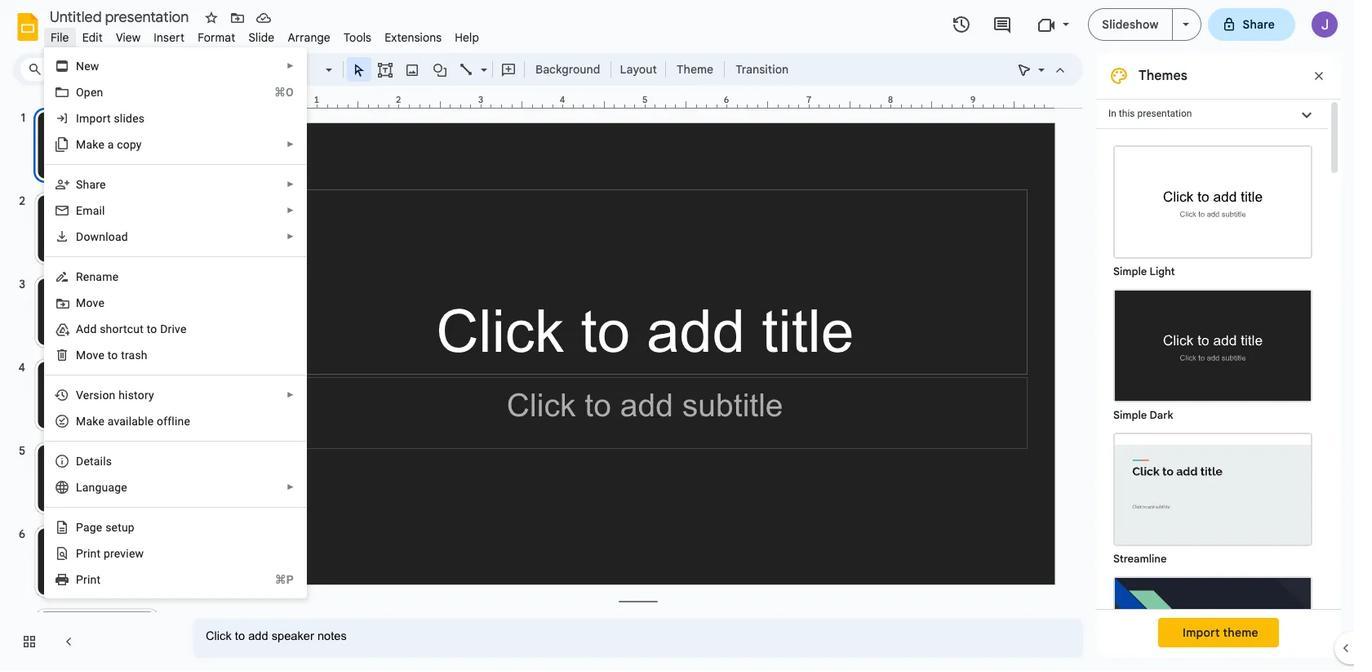 Task type: locate. For each thing, give the bounding box(es) containing it.
r ename
[[76, 270, 119, 283]]

menu bar inside the menu bar banner
[[44, 21, 486, 48]]

import inside menu
[[76, 112, 111, 125]]

dark
[[1150, 408, 1174, 422]]

make a c opy
[[76, 138, 142, 151]]

slide menu item
[[242, 28, 281, 47]]

background button
[[528, 57, 608, 82]]

share button
[[1208, 8, 1296, 41]]

format
[[198, 30, 236, 45]]

option group containing simple light
[[1097, 129, 1329, 671]]

e for g
[[96, 521, 102, 534]]

1 horizontal spatial import
[[1183, 626, 1221, 640]]

1 vertical spatial import
[[1183, 626, 1221, 640]]

n
[[76, 60, 84, 73]]

ma k e available offline
[[76, 415, 190, 428]]

rename r element
[[76, 270, 124, 283]]

simple left light
[[1114, 265, 1147, 278]]

theme
[[1224, 626, 1259, 640]]

0 vertical spatial import
[[76, 112, 111, 125]]

add shortcut to drive , element
[[76, 323, 192, 336]]

tools
[[344, 30, 372, 45]]

language l element
[[76, 481, 132, 494]]

d
[[76, 230, 84, 243]]

t
[[108, 349, 111, 362]]

menu bar banner
[[0, 0, 1355, 671]]

menu bar
[[44, 21, 486, 48]]

5 ► from the top
[[287, 232, 295, 241]]

themes application
[[0, 0, 1355, 671]]

make available offline k element
[[76, 415, 195, 428]]

focus image
[[1115, 578, 1311, 671]]

4 ► from the top
[[287, 206, 295, 215]]

0 vertical spatial e
[[98, 415, 105, 428]]

► for opy
[[287, 140, 295, 149]]

Rename text field
[[44, 7, 198, 26]]

import theme
[[1183, 626, 1259, 640]]

extensions menu item
[[378, 28, 449, 47]]

► for d ownload
[[287, 232, 295, 241]]

6 ► from the top
[[287, 390, 295, 399]]

arrange menu item
[[281, 28, 337, 47]]

light
[[1150, 265, 1176, 278]]

details b element
[[76, 455, 117, 468]]

Streamline radio
[[1106, 425, 1321, 568]]

print pre v iew
[[76, 547, 144, 560]]

main toolbar
[[101, 57, 797, 82]]

pre
[[104, 547, 120, 560]]

import for import theme
[[1183, 626, 1221, 640]]

e mail
[[76, 204, 105, 217]]

page setup g element
[[76, 521, 140, 534]]

n ew
[[76, 60, 99, 73]]

l anguage
[[76, 481, 127, 494]]

Zoom field
[[275, 58, 340, 82]]

import down 'pen'
[[76, 112, 111, 125]]

simple light
[[1114, 265, 1176, 278]]

simple for simple dark
[[1114, 408, 1147, 422]]

slideshow
[[1103, 17, 1159, 32]]

share s element
[[76, 178, 111, 191]]

2 simple from the top
[[1114, 408, 1147, 422]]

transition button
[[729, 57, 796, 82]]

7 ► from the top
[[287, 483, 295, 492]]

details
[[76, 455, 112, 468]]

open o element
[[76, 86, 108, 99]]

o
[[76, 86, 84, 99]]

simple for simple light
[[1114, 265, 1147, 278]]

offline
[[157, 415, 190, 428]]

d ownload
[[76, 230, 128, 243]]

ove
[[86, 296, 105, 309]]

3 ► from the top
[[287, 180, 295, 189]]

add shortcut to drive
[[76, 323, 187, 336]]

menu
[[44, 47, 307, 599]]

0 horizontal spatial import
[[76, 112, 111, 125]]

e right pa
[[96, 521, 102, 534]]

in this presentation tab
[[1097, 99, 1329, 129]]

option group inside themes section
[[1097, 129, 1329, 671]]

layout
[[620, 62, 657, 77]]

navigation
[[0, 92, 180, 671]]

0 vertical spatial simple
[[1114, 265, 1147, 278]]

pen
[[84, 86, 103, 99]]

trash
[[121, 349, 148, 362]]

s hare
[[76, 178, 106, 191]]

add
[[76, 323, 97, 336]]

import left theme
[[1183, 626, 1221, 640]]

import inside button
[[1183, 626, 1221, 640]]

move t o trash
[[76, 349, 148, 362]]

► for n ew
[[287, 61, 295, 70]]

2 ► from the top
[[287, 140, 295, 149]]

download d element
[[76, 230, 133, 243]]

e
[[98, 415, 105, 428], [96, 521, 102, 534]]

hare
[[83, 178, 106, 191]]

import for import slides
[[76, 112, 111, 125]]

►
[[287, 61, 295, 70], [287, 140, 295, 149], [287, 180, 295, 189], [287, 206, 295, 215], [287, 232, 295, 241], [287, 390, 295, 399], [287, 483, 295, 492]]

simple left the dark
[[1114, 408, 1147, 422]]

e right the ma
[[98, 415, 105, 428]]

ename
[[83, 270, 119, 283]]

menu containing n
[[44, 47, 307, 599]]

in
[[1109, 108, 1117, 119]]

import
[[76, 112, 111, 125], [1183, 626, 1221, 640]]

simple
[[1114, 265, 1147, 278], [1114, 408, 1147, 422]]

1 ► from the top
[[287, 61, 295, 70]]

1 vertical spatial e
[[96, 521, 102, 534]]

select line image
[[477, 59, 488, 65]]

in this presentation
[[1109, 108, 1193, 119]]

mail
[[83, 204, 105, 217]]

e
[[76, 204, 83, 217]]

► for s hare
[[287, 180, 295, 189]]

1 vertical spatial simple
[[1114, 408, 1147, 422]]

simple dark
[[1114, 408, 1174, 422]]

import slides
[[76, 112, 145, 125]]

edit menu item
[[76, 28, 109, 47]]

print p element
[[76, 573, 106, 586]]

r
[[76, 270, 83, 283]]

version h istory
[[76, 389, 154, 402]]

help
[[455, 30, 479, 45]]

m ove
[[76, 296, 105, 309]]

1 simple from the top
[[1114, 265, 1147, 278]]

menu bar containing file
[[44, 21, 486, 48]]

⌘o element
[[255, 84, 294, 100]]

menu inside themes application
[[44, 47, 307, 599]]

option group
[[1097, 129, 1329, 671]]

⌘p
[[275, 573, 294, 586]]

a
[[108, 138, 114, 151]]

this
[[1119, 108, 1135, 119]]

l
[[76, 481, 82, 494]]

background
[[536, 62, 601, 77]]



Task type: describe. For each thing, give the bounding box(es) containing it.
Zoom text field
[[278, 58, 323, 81]]

shortcut
[[100, 323, 144, 336]]

ownload
[[84, 230, 128, 243]]

tools menu item
[[337, 28, 378, 47]]

presentation
[[1138, 108, 1193, 119]]

themes
[[1139, 68, 1188, 84]]

ew
[[84, 60, 99, 73]]

v
[[120, 547, 126, 560]]

transition
[[736, 62, 789, 77]]

pa g e setup
[[76, 521, 135, 534]]

e for k
[[98, 415, 105, 428]]

arrange
[[288, 30, 331, 45]]

to
[[147, 323, 157, 336]]

edit
[[82, 30, 103, 45]]

available
[[108, 415, 154, 428]]

o pen
[[76, 86, 103, 99]]

move to trash t element
[[76, 349, 153, 362]]

rint
[[83, 573, 101, 586]]

move
[[76, 349, 105, 362]]

print preview v element
[[76, 547, 149, 560]]

► for l anguage
[[287, 483, 295, 492]]

h
[[119, 389, 125, 402]]

p
[[76, 573, 83, 586]]

⌘p element
[[255, 572, 294, 588]]

version
[[76, 389, 116, 402]]

make
[[76, 138, 105, 151]]

navigation inside themes application
[[0, 92, 180, 671]]

new n element
[[76, 60, 104, 73]]

opy
[[123, 138, 142, 151]]

view
[[116, 30, 141, 45]]

o
[[111, 349, 118, 362]]

Simple Dark radio
[[1106, 281, 1321, 425]]

import slides z element
[[76, 112, 150, 125]]

insert
[[154, 30, 185, 45]]

pa
[[76, 521, 90, 534]]

themes section
[[1097, 53, 1342, 671]]

email e element
[[76, 204, 110, 217]]

ma
[[76, 415, 92, 428]]

theme button
[[670, 57, 721, 82]]

c
[[117, 138, 123, 151]]

layout button
[[615, 57, 662, 82]]

file
[[51, 30, 69, 45]]

Star checkbox
[[200, 7, 223, 29]]

streamline
[[1114, 552, 1167, 566]]

theme
[[677, 62, 714, 77]]

move m element
[[76, 296, 109, 309]]

Menus field
[[20, 58, 102, 81]]

m
[[76, 296, 86, 309]]

► for e mail
[[287, 206, 295, 215]]

share
[[1243, 17, 1276, 32]]

slides
[[114, 112, 145, 125]]

slide
[[249, 30, 275, 45]]

format menu item
[[191, 28, 242, 47]]

extensions
[[385, 30, 442, 45]]

Focus radio
[[1106, 568, 1321, 671]]

setup
[[105, 521, 135, 534]]

insert menu item
[[147, 28, 191, 47]]

print
[[76, 547, 101, 560]]

shape image
[[431, 58, 450, 81]]

slideshow button
[[1089, 8, 1173, 41]]

version history h element
[[76, 389, 159, 402]]

help menu item
[[449, 28, 486, 47]]

presentation options image
[[1183, 23, 1189, 26]]

p rint
[[76, 573, 101, 586]]

⌘o
[[274, 86, 294, 99]]

import theme button
[[1159, 618, 1280, 648]]

k
[[92, 415, 98, 428]]

g
[[90, 521, 96, 534]]

► for istory
[[287, 390, 295, 399]]

iew
[[126, 547, 144, 560]]

insert image image
[[403, 58, 422, 81]]

istory
[[125, 389, 154, 402]]

anguage
[[82, 481, 127, 494]]

file menu item
[[44, 28, 76, 47]]

s
[[76, 178, 83, 191]]

drive
[[160, 323, 187, 336]]

make a copy c element
[[76, 138, 147, 151]]

view menu item
[[109, 28, 147, 47]]

Simple Light radio
[[1106, 137, 1321, 671]]

mode and view toolbar
[[1012, 53, 1074, 86]]



Task type: vqa. For each thing, say whether or not it's contained in the screenshot.


